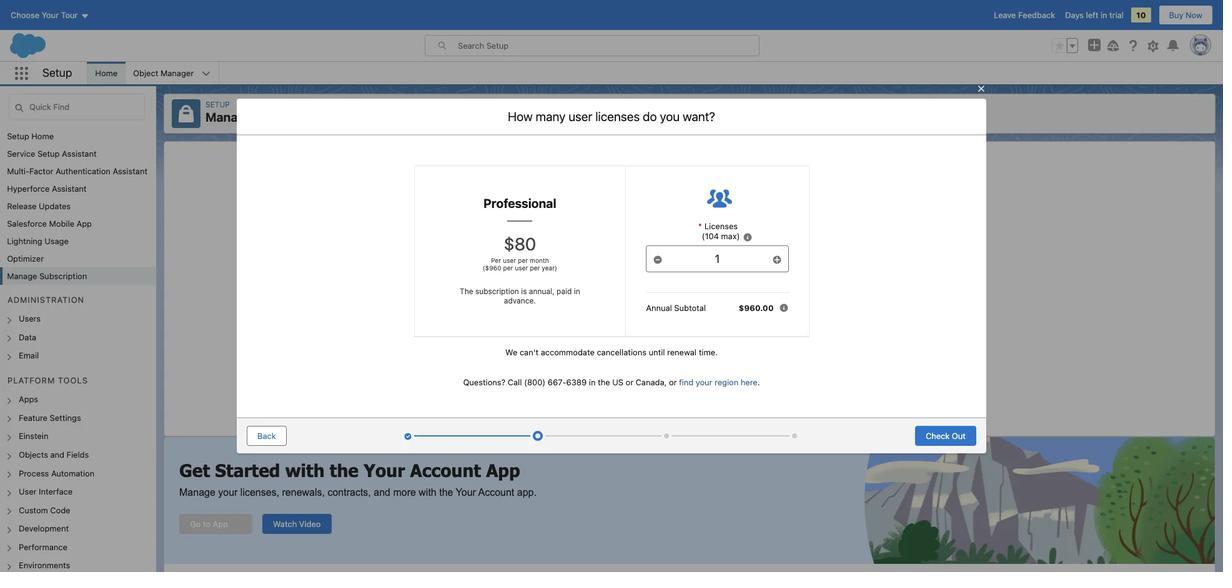 Task type: describe. For each thing, give the bounding box(es) containing it.
setup manage subscription
[[206, 100, 330, 124]]

setup for setup home
[[7, 131, 29, 141]]

multi-factor authentication assistant
[[7, 166, 147, 176]]

renewal
[[667, 347, 697, 357]]

you haven't subscribed yet
[[622, 328, 757, 341]]

setup for setup manage subscription
[[206, 100, 230, 109]]

year)
[[542, 265, 557, 272]]

0 vertical spatial assistant
[[62, 149, 97, 159]]

platform tools
[[7, 375, 88, 385]]

and inside get started with the your account app manage your licenses, renewals, contracts, and more with the your account app.
[[374, 487, 390, 498]]

get started with the your account app manage your licenses, renewals, contracts, and more with the your account app.
[[179, 460, 537, 498]]

app.
[[517, 487, 537, 498]]

6389
[[566, 377, 587, 387]]

2 vertical spatial the
[[439, 487, 453, 498]]

how
[[508, 109, 533, 124]]

tools
[[58, 375, 88, 385]]

optimizer link
[[7, 254, 44, 264]]

products,
[[672, 356, 709, 366]]

(800)
[[524, 377, 546, 387]]

licenses
[[595, 109, 640, 124]]

salesforce mobile app link
[[7, 219, 92, 229]]

leave
[[994, 10, 1016, 20]]

how many user licenses do you want?
[[508, 109, 715, 124]]

do
[[643, 109, 657, 124]]

now for buy now
[[1186, 10, 1202, 20]]

leave feedback
[[994, 10, 1055, 20]]

home inside setup tree tree
[[31, 131, 54, 141]]

service
[[7, 149, 35, 159]]

video
[[299, 519, 321, 529]]

$
[[504, 234, 515, 255]]

release updates
[[7, 201, 71, 211]]

home link
[[88, 62, 125, 84]]

check out button
[[915, 426, 976, 446]]

0 vertical spatial your
[[654, 356, 670, 366]]

manager
[[161, 68, 194, 78]]

haven't
[[644, 328, 680, 341]]

app navigation
[[15, 62, 42, 84]]

days left in trial
[[1065, 10, 1124, 20]]

buy
[[1169, 10, 1183, 20]]

manage
[[621, 356, 651, 366]]

hyperforce assistant
[[7, 184, 87, 194]]

your inside get started with the your account app manage your licenses, renewals, contracts, and more with the your account app.
[[218, 487, 238, 498]]

0 vertical spatial account
[[410, 460, 481, 481]]

when
[[508, 356, 530, 366]]

subscription
[[475, 287, 519, 296]]

2 horizontal spatial the
[[598, 377, 610, 387]]

platform
[[7, 375, 55, 385]]

0 horizontal spatial with
[[285, 460, 325, 481]]

renewals,
[[282, 487, 325, 498]]

watch video button
[[262, 514, 331, 534]]

here.
[[852, 356, 871, 366]]

we can't accommodate cancellations until renewal time.
[[505, 347, 718, 357]]

left
[[1086, 10, 1098, 20]]

1 horizontal spatial you
[[589, 356, 603, 366]]

check
[[926, 431, 950, 441]]

many
[[536, 109, 566, 124]]

out
[[952, 431, 966, 441]]

80
[[515, 234, 536, 255]]

$ 80 per user per month ($960 per user per year)
[[483, 234, 557, 272]]

*
[[698, 221, 702, 231]]

.
[[758, 377, 760, 387]]

back
[[257, 431, 276, 441]]

check out
[[926, 431, 966, 441]]

month
[[530, 257, 549, 265]]

subscribe now button
[[650, 381, 729, 401]]

2 horizontal spatial you
[[660, 109, 680, 124]]

canada,
[[636, 377, 667, 387]]

user right per
[[503, 257, 516, 265]]

you
[[622, 328, 641, 341]]

2 horizontal spatial per
[[530, 265, 540, 272]]

subtotal
[[674, 303, 706, 313]]

object manager
[[133, 68, 194, 78]]

($960
[[483, 265, 501, 272]]

find
[[679, 377, 694, 387]]

salesforce mobile app
[[7, 219, 92, 229]]

until
[[649, 347, 665, 357]]

setup tree tree
[[0, 127, 156, 572]]

accommodate
[[541, 347, 595, 357]]

1 vertical spatial account
[[478, 487, 514, 498]]

started
[[215, 460, 280, 481]]

factor
[[29, 166, 53, 176]]

multi-
[[7, 166, 29, 176]]

authentication
[[56, 166, 111, 176]]

status containing annual subtotal
[[646, 303, 774, 316]]

region
[[715, 377, 739, 387]]

questions?
[[463, 377, 505, 387]]

2 vertical spatial assistant
[[52, 184, 87, 194]]

app inside get started with the your account app manage your licenses, renewals, contracts, and more with the your account app.
[[486, 460, 520, 481]]

administration
[[7, 295, 84, 305]]

0 horizontal spatial you
[[532, 356, 546, 366]]

user left month
[[515, 265, 528, 272]]

1 vertical spatial your
[[456, 487, 476, 498]]

manage inside setup manage subscription
[[206, 110, 252, 124]]

lightning
[[7, 236, 42, 246]]

feedback
[[1018, 10, 1055, 20]]

10
[[1136, 10, 1146, 20]]

watch
[[273, 519, 297, 529]]



Task type: locate. For each thing, give the bounding box(es) containing it.
back button
[[247, 426, 287, 446]]

cancellations
[[597, 347, 646, 357]]

right
[[832, 356, 850, 366]]

the right more
[[439, 487, 453, 498]]

now
[[1186, 10, 1202, 20], [701, 386, 718, 396]]

1 vertical spatial and
[[374, 487, 390, 498]]

in right paid
[[574, 287, 580, 296]]

object
[[133, 68, 158, 78]]

your
[[364, 460, 405, 481], [456, 487, 476, 498]]

app right mobile
[[77, 219, 92, 229]]

paid
[[557, 287, 572, 296]]

1 horizontal spatial or
[[669, 377, 677, 387]]

2 horizontal spatial your
[[696, 377, 712, 387]]

the left us
[[598, 377, 610, 387]]

manage inside get started with the your account app manage your licenses, renewals, contracts, and more with the your account app.
[[179, 487, 215, 498]]

professional
[[484, 196, 556, 211]]

now for subscribe now
[[701, 386, 718, 396]]

multi-factor authentication assistant link
[[7, 166, 147, 176]]

watch video
[[273, 519, 321, 529]]

us
[[612, 377, 623, 387]]

0 vertical spatial in
[[1101, 10, 1107, 20]]

usage
[[45, 236, 69, 246]]

1 vertical spatial app
[[486, 460, 520, 481]]

per
[[518, 257, 528, 265], [503, 265, 513, 272], [530, 265, 540, 272]]

1 horizontal spatial and
[[746, 356, 760, 366]]

your down started
[[218, 487, 238, 498]]

call
[[508, 377, 522, 387]]

1 vertical spatial now
[[701, 386, 718, 396]]

app inside setup tree tree
[[77, 219, 92, 229]]

0 vertical spatial subscription
[[255, 110, 330, 124]]

in for paid
[[574, 287, 580, 296]]

0 horizontal spatial and
[[374, 487, 390, 498]]

0 horizontal spatial now
[[701, 386, 718, 396]]

advance.
[[504, 296, 536, 306]]

subscribe,
[[548, 356, 587, 366]]

licenses, inside get started with the your account app manage your licenses, renewals, contracts, and more with the your account app.
[[240, 487, 279, 498]]

lightning usage link
[[7, 236, 69, 246]]

0 horizontal spatial licenses,
[[240, 487, 279, 498]]

licenses, down started
[[240, 487, 279, 498]]

your left "app."
[[456, 487, 476, 498]]

app
[[77, 219, 92, 229], [486, 460, 520, 481]]

or
[[626, 377, 633, 387], [669, 377, 677, 387]]

we
[[505, 347, 517, 357]]

questions? call (800) 667-6389 in the us or canada, or find your region here .
[[463, 377, 760, 387]]

manage down setup link
[[206, 110, 252, 124]]

contracts,
[[328, 487, 371, 498]]

in
[[1101, 10, 1107, 20], [574, 287, 580, 296], [589, 377, 596, 387]]

1 vertical spatial subscription
[[39, 271, 87, 281]]

1 horizontal spatial home
[[95, 68, 118, 78]]

0 vertical spatial app
[[77, 219, 92, 229]]

1 horizontal spatial in
[[589, 377, 596, 387]]

0 vertical spatial home
[[95, 68, 118, 78]]

or right us
[[626, 377, 633, 387]]

subscribe now
[[661, 386, 718, 396]]

licenses
[[704, 221, 738, 231]]

2 vertical spatial in
[[589, 377, 596, 387]]

release
[[7, 201, 37, 211]]

with right more
[[419, 487, 436, 498]]

here
[[741, 377, 758, 387]]

1 horizontal spatial the
[[439, 487, 453, 498]]

manage subscription link
[[7, 271, 87, 281]]

(104
[[702, 231, 719, 241]]

and left billing
[[746, 356, 760, 366]]

1 vertical spatial assistant
[[113, 166, 147, 176]]

release updates link
[[7, 201, 71, 211]]

optimizer
[[7, 254, 44, 264]]

account up more
[[410, 460, 481, 481]]

0 vertical spatial licenses,
[[711, 356, 744, 366]]

information
[[787, 356, 830, 366]]

0 horizontal spatial app
[[77, 219, 92, 229]]

the up contracts,
[[330, 460, 359, 481]]

max)
[[721, 231, 740, 241]]

assistant right authentication
[[113, 166, 147, 176]]

0 horizontal spatial your
[[364, 460, 405, 481]]

subscribed
[[683, 328, 739, 341]]

now right buy
[[1186, 10, 1202, 20]]

you left can
[[589, 356, 603, 366]]

find your region here link
[[679, 377, 758, 387]]

0 horizontal spatial per
[[503, 265, 513, 272]]

user
[[569, 109, 592, 124], [503, 257, 516, 265], [515, 265, 528, 272]]

want?
[[683, 109, 715, 124]]

per
[[491, 257, 501, 265]]

assistant down multi-factor authentication assistant link
[[52, 184, 87, 194]]

1 horizontal spatial your
[[456, 487, 476, 498]]

lightning usage
[[7, 236, 69, 246]]

get
[[179, 460, 210, 481]]

you
[[660, 109, 680, 124], [532, 356, 546, 366], [589, 356, 603, 366]]

days
[[1065, 10, 1084, 20]]

0 horizontal spatial in
[[574, 287, 580, 296]]

1 horizontal spatial per
[[518, 257, 528, 265]]

1 or from the left
[[626, 377, 633, 387]]

with
[[285, 460, 325, 481], [419, 487, 436, 498]]

the subscription is annual, paid in advance.
[[460, 287, 580, 306]]

setup link
[[206, 100, 230, 109]]

setup home link
[[7, 131, 54, 141]]

1 vertical spatial in
[[574, 287, 580, 296]]

2 vertical spatial manage
[[179, 487, 215, 498]]

0 horizontal spatial or
[[626, 377, 633, 387]]

1 horizontal spatial now
[[1186, 10, 1202, 20]]

per left month
[[518, 257, 528, 265]]

1 horizontal spatial app
[[486, 460, 520, 481]]

and left more
[[374, 487, 390, 498]]

home up service setup assistant
[[31, 131, 54, 141]]

1 horizontal spatial your
[[654, 356, 670, 366]]

manage inside manage subscription tree item
[[7, 271, 37, 281]]

can
[[605, 356, 619, 366]]

account left "app."
[[478, 487, 514, 498]]

the
[[598, 377, 610, 387], [330, 460, 359, 481], [439, 487, 453, 498]]

setup home
[[7, 131, 54, 141]]

0 horizontal spatial home
[[31, 131, 54, 141]]

home inside "link"
[[95, 68, 118, 78]]

assistant
[[62, 149, 97, 159], [113, 166, 147, 176], [52, 184, 87, 194]]

subscription inside setup manage subscription
[[255, 110, 330, 124]]

1 vertical spatial home
[[31, 131, 54, 141]]

in right 6389
[[589, 377, 596, 387]]

user right many
[[569, 109, 592, 124]]

1 horizontal spatial licenses,
[[711, 356, 744, 366]]

manage
[[206, 110, 252, 124], [7, 271, 37, 281], [179, 487, 215, 498]]

subscription inside tree item
[[39, 271, 87, 281]]

now right the find
[[701, 386, 718, 396]]

Quick Find search field
[[9, 94, 145, 120]]

in inside the subscription is annual, paid in advance.
[[574, 287, 580, 296]]

trial
[[1110, 10, 1124, 20]]

0 vertical spatial your
[[364, 460, 405, 481]]

2 vertical spatial your
[[218, 487, 238, 498]]

can't
[[520, 347, 539, 357]]

status
[[646, 303, 774, 316]]

when you subscribe, you can manage your products, licenses, and billing information right here.
[[508, 356, 871, 366]]

your up canada,
[[654, 356, 670, 366]]

1 horizontal spatial with
[[419, 487, 436, 498]]

manage subscription tree item
[[0, 267, 156, 285]]

app up "app."
[[486, 460, 520, 481]]

your right the find
[[696, 377, 712, 387]]

annual subtotal
[[646, 303, 706, 313]]

0 vertical spatial the
[[598, 377, 610, 387]]

group
[[1052, 38, 1078, 53]]

you right the "do"
[[660, 109, 680, 124]]

2 horizontal spatial in
[[1101, 10, 1107, 20]]

assistant up 'multi-factor authentication assistant'
[[62, 149, 97, 159]]

$960.00
[[739, 303, 774, 313]]

is
[[521, 287, 527, 296]]

1 vertical spatial manage
[[7, 271, 37, 281]]

in right left
[[1101, 10, 1107, 20]]

None text field
[[646, 246, 789, 272]]

per right per
[[503, 265, 513, 272]]

0 vertical spatial manage
[[206, 110, 252, 124]]

hyperforce
[[7, 184, 50, 194]]

you right when
[[532, 356, 546, 366]]

time.
[[699, 347, 718, 357]]

* licenses
[[698, 221, 738, 231]]

per left the year) on the top left of page
[[530, 265, 540, 272]]

0 horizontal spatial the
[[330, 460, 359, 481]]

1 vertical spatial with
[[419, 487, 436, 498]]

2 or from the left
[[669, 377, 677, 387]]

yet
[[742, 328, 757, 341]]

1 vertical spatial your
[[696, 377, 712, 387]]

0 vertical spatial with
[[285, 460, 325, 481]]

0 vertical spatial and
[[746, 356, 760, 366]]

setup for setup
[[42, 66, 72, 79]]

licenses, up region
[[711, 356, 744, 366]]

1 vertical spatial licenses,
[[240, 487, 279, 498]]

1 horizontal spatial subscription
[[255, 110, 330, 124]]

667-
[[548, 377, 566, 387]]

(104 max)
[[702, 231, 740, 241]]

0 vertical spatial now
[[1186, 10, 1202, 20]]

0 horizontal spatial subscription
[[39, 271, 87, 281]]

or left the find
[[669, 377, 677, 387]]

the
[[460, 287, 473, 296]]

in for 6389
[[589, 377, 596, 387]]

setup inside setup manage subscription
[[206, 100, 230, 109]]

your up more
[[364, 460, 405, 481]]

salesforce
[[7, 219, 47, 229]]

service setup assistant link
[[7, 149, 97, 159]]

0 horizontal spatial your
[[218, 487, 238, 498]]

1 vertical spatial the
[[330, 460, 359, 481]]

annual
[[646, 303, 672, 313]]

manage down optimizer
[[7, 271, 37, 281]]

updates
[[39, 201, 71, 211]]

service setup assistant
[[7, 149, 97, 159]]

manage down get
[[179, 487, 215, 498]]

with up renewals,
[[285, 460, 325, 481]]

home left the object
[[95, 68, 118, 78]]

subscribe
[[661, 386, 699, 396]]



Task type: vqa. For each thing, say whether or not it's contained in the screenshot.
month
yes



